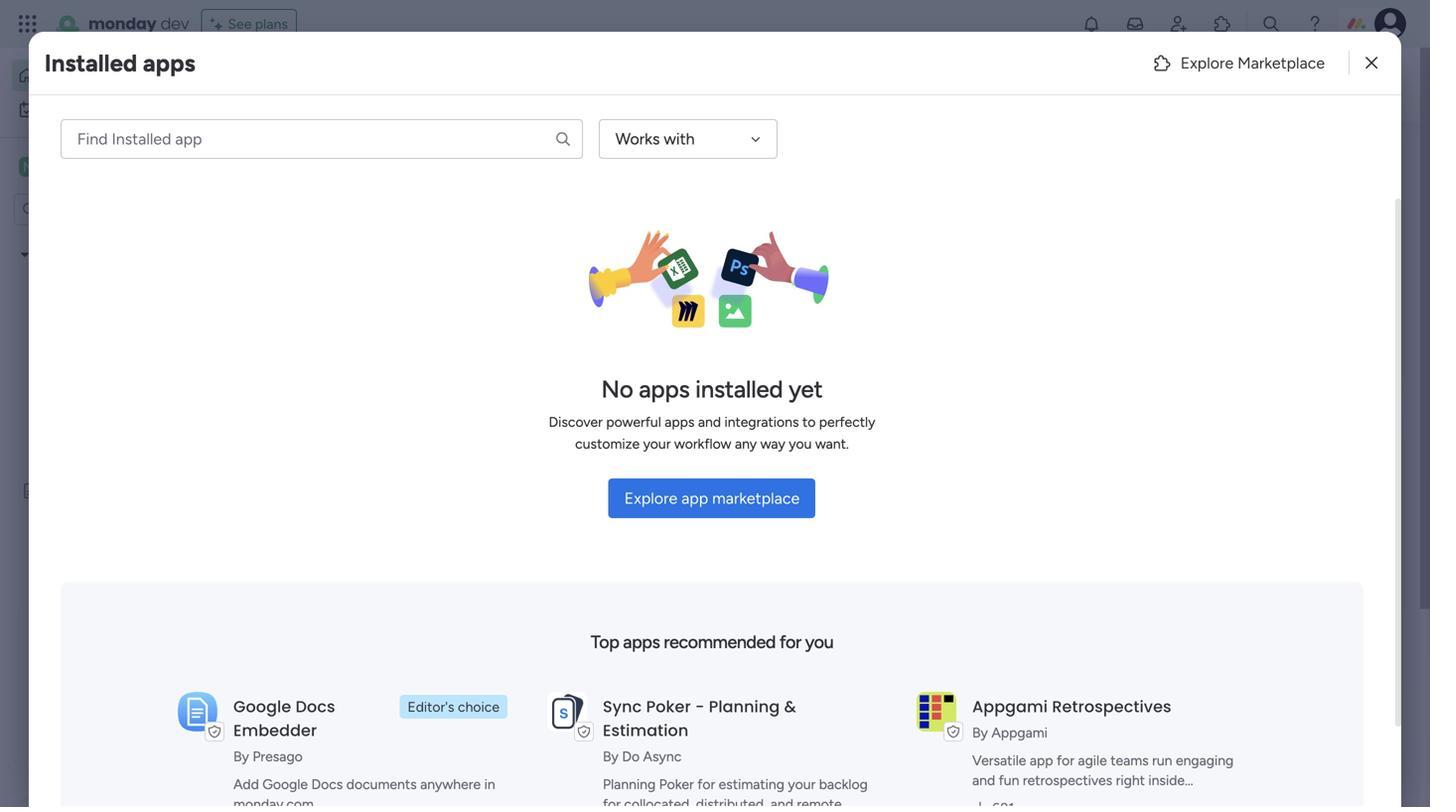Task type: locate. For each thing, give the bounding box(es) containing it.
retrospectives
[[1023, 772, 1113, 789]]

sync
[[603, 696, 642, 718]]

workflow up templates
[[1195, 584, 1261, 603]]

docs up embedder
[[296, 696, 335, 718]]

1 vertical spatial docs
[[311, 776, 343, 793]]

docs
[[296, 696, 335, 718], [311, 776, 343, 793]]

app up 'retrospectives'
[[1030, 752, 1053, 769]]

workflow
[[674, 436, 732, 452], [1195, 584, 1261, 603]]

1 vertical spatial app
[[1030, 752, 1053, 769]]

1 vertical spatial in
[[484, 776, 495, 793]]

team inside workspace selection 'element'
[[72, 157, 111, 176]]

inspired
[[1188, 716, 1245, 735]]

see
[[228, 15, 252, 32]]

0 vertical spatial planning
[[709, 696, 780, 718]]

0 vertical spatial app
[[682, 489, 708, 508]]

engaging
[[1176, 752, 1234, 769]]

public board image
[[700, 363, 722, 384]]

by up versatile
[[972, 725, 988, 741]]

0 horizontal spatial monday dev > my team > my scrum team link
[[323, 202, 671, 425]]

by inside sync poker - planning & estimation by do async
[[603, 748, 619, 765]]

0 vertical spatial in
[[1265, 584, 1277, 603]]

planning down 'do'
[[603, 776, 656, 793]]

and down versatile
[[972, 772, 995, 789]]

your down powerful
[[643, 436, 671, 452]]

for inside versatile app for agile teams run engaging and fun retrospectives right inside monday.com
[[1057, 752, 1075, 769]]

planning inside the 'planning poker for estimating your backlog for collocated, distributed, and remot'
[[603, 776, 656, 793]]

in right anywhere
[[484, 776, 495, 793]]

explore down customize
[[624, 489, 678, 508]]

search everything image
[[1261, 14, 1281, 34]]

explore inside button
[[1181, 54, 1234, 73]]

and
[[580, 75, 607, 94], [698, 414, 721, 431], [972, 772, 995, 789], [770, 796, 793, 807]]

workspace selection element
[[19, 155, 114, 179]]

by left 'do'
[[603, 748, 619, 765]]

1 horizontal spatial in
[[1265, 584, 1277, 603]]

2 app logo image from the left
[[547, 692, 587, 732]]

1 vertical spatial monday dev > my team > my scrum team link
[[691, 445, 1039, 668]]

1 vertical spatial poker
[[659, 776, 694, 793]]

show all
[[655, 700, 707, 717]]

recommended
[[664, 632, 776, 653]]

see plans
[[228, 15, 288, 32]]

top apps recommended for you
[[591, 632, 834, 653]]

0 horizontal spatial planning
[[603, 776, 656, 793]]

editor's choice
[[408, 699, 500, 716]]

customize
[[575, 436, 640, 452]]

learn
[[1102, 716, 1142, 735]]

1 horizontal spatial workflow
[[1195, 584, 1261, 603]]

appgami
[[972, 696, 1048, 718], [992, 725, 1048, 741]]

tasks, main board element
[[0, 272, 253, 305]]

3 app logo image from the left
[[917, 692, 956, 732]]

1 horizontal spatial planning
[[709, 696, 780, 718]]

with right minutes
[[1342, 584, 1373, 603]]

1 vertical spatial explore
[[624, 489, 678, 508]]

for
[[780, 632, 801, 653], [1057, 752, 1075, 769], [697, 776, 715, 793], [603, 796, 621, 807]]

0 vertical spatial with
[[664, 130, 695, 148]]

1 vertical spatial you
[[805, 632, 834, 653]]

0 vertical spatial google
[[233, 696, 291, 718]]

app inside button
[[682, 489, 708, 508]]

explore up feedback
[[1181, 54, 1234, 73]]

boost
[[1114, 584, 1156, 603]]

angle down image
[[751, 132, 761, 147]]

your up made at the right bottom of page
[[1160, 584, 1191, 603]]

apps
[[143, 49, 195, 77], [639, 375, 690, 404], [665, 414, 695, 431], [623, 632, 660, 653]]

1 horizontal spatial monday dev > my team > my scrum team link
[[691, 445, 1039, 668]]

app logo image
[[178, 692, 218, 732], [547, 692, 587, 732], [917, 692, 956, 732]]

explore for explore app marketplace
[[624, 489, 678, 508]]

my inside workspace selection 'element'
[[46, 157, 68, 176]]

recent
[[430, 75, 476, 94]]

home link
[[12, 60, 214, 91]]

and inside versatile app for agile teams run engaging and fun retrospectives right inside monday.com
[[972, 772, 995, 789]]

1 vertical spatial workflow
[[1195, 584, 1261, 603]]

workflow left any
[[674, 436, 732, 452]]

explore marketplace
[[1181, 54, 1325, 73]]

0 horizontal spatial app
[[682, 489, 708, 508]]

explore for explore marketplace
[[1181, 54, 1234, 73]]

list box
[[0, 234, 253, 776]]

None search field
[[60, 119, 583, 159]]

1 vertical spatial with
[[1342, 584, 1373, 603]]

my
[[46, 157, 68, 176], [448, 396, 467, 413], [520, 396, 539, 413], [816, 396, 835, 413], [888, 396, 907, 413], [816, 640, 835, 657], [888, 640, 907, 657]]

docs left documents
[[311, 776, 343, 793]]

planning right all
[[709, 696, 780, 718]]

and inside quickly access your recent boards, inbox and workspaces
[[580, 75, 607, 94]]

for up distributed,
[[697, 776, 715, 793]]

in
[[1265, 584, 1277, 603], [484, 776, 495, 793]]

for left collocated, on the bottom of page
[[603, 796, 621, 807]]

app left marketplace at the bottom of the page
[[682, 489, 708, 508]]

team
[[584, 396, 616, 413], [952, 396, 984, 413], [952, 640, 984, 657]]

poker inside the 'planning poker for estimating your backlog for collocated, distributed, and remot'
[[659, 776, 694, 793]]

0 horizontal spatial workflow
[[674, 436, 732, 452]]

presago
[[253, 748, 303, 765]]

1 vertical spatial google
[[262, 776, 308, 793]]

apps up powerful
[[639, 375, 690, 404]]

with
[[664, 130, 695, 148], [1342, 584, 1373, 603]]

app inside versatile app for agile teams run engaging and fun retrospectives right inside monday.com
[[1030, 752, 1053, 769]]

explore
[[1181, 54, 1234, 73], [624, 489, 678, 508]]

top
[[591, 632, 619, 653]]

& up 'estimating'
[[784, 696, 796, 718]]

0 horizontal spatial in
[[484, 776, 495, 793]]

with right works
[[664, 130, 695, 148]]

see plans button
[[201, 9, 297, 39]]

for up 'retrospectives'
[[1057, 752, 1075, 769]]

anywhere
[[420, 776, 481, 793]]

0 vertical spatial you
[[789, 436, 812, 452]]

monday.com inside add google docs documents anywhere in monday.com
[[233, 796, 314, 807]]

estimation
[[603, 720, 689, 742]]

quick search
[[1290, 75, 1385, 94]]

you inside no apps installed yet discover powerful apps and integrations to perfectly customize your workflow any way you want.
[[789, 436, 812, 452]]

1 vertical spatial appgami
[[992, 725, 1048, 741]]

your left backlog
[[788, 776, 816, 793]]

google inside google docs embedder
[[233, 696, 291, 718]]

quick search results list box
[[307, 186, 1055, 692]]

google up embedder
[[233, 696, 291, 718]]

1 horizontal spatial with
[[1342, 584, 1373, 603]]

your left the recent
[[394, 75, 426, 94]]

& left get
[[1146, 716, 1156, 735]]

appgami retrospectives by appgami
[[972, 696, 1172, 741]]

add google docs documents anywhere in monday.com
[[233, 776, 495, 807]]

and right inbox
[[580, 75, 607, 94]]

1 horizontal spatial app
[[1030, 752, 1053, 769]]

monday dev > my team > my scrum team
[[357, 396, 616, 413], [725, 396, 984, 413], [725, 640, 984, 657]]

works with
[[616, 130, 695, 148]]

apps down "monday dev"
[[143, 49, 195, 77]]

1 vertical spatial lottie animation element
[[0, 607, 253, 807]]

lottie animation image
[[0, 607, 253, 807]]

apps right the top
[[623, 632, 660, 653]]

poker inside sync poker - planning & estimation by do async
[[646, 696, 691, 718]]

lottie animation element
[[651, 48, 1209, 123], [0, 607, 253, 807]]

roadmap
[[729, 364, 798, 383]]

no apps installed yet discover powerful apps and integrations to perfectly customize your workflow any way you want.
[[549, 375, 876, 452]]

0 horizontal spatial monday.com
[[233, 796, 314, 807]]

0 vertical spatial lottie animation element
[[651, 48, 1209, 123]]

poker up collocated, on the bottom of page
[[659, 776, 694, 793]]

select product image
[[18, 14, 38, 34]]

by up add
[[233, 748, 249, 765]]

dev
[[160, 12, 189, 35], [410, 396, 433, 413], [778, 396, 801, 413], [778, 640, 801, 657]]

app
[[682, 489, 708, 508], [1030, 752, 1053, 769]]

1 horizontal spatial app logo image
[[547, 692, 587, 732]]

sprints, main board element
[[0, 305, 253, 339]]

marketplace
[[712, 489, 800, 508]]

2 horizontal spatial by
[[972, 725, 988, 741]]

0 vertical spatial docs
[[296, 696, 335, 718]]

&
[[784, 696, 796, 718], [1146, 716, 1156, 735]]

0 vertical spatial monday dev > my team > my scrum team link
[[323, 202, 671, 425]]

google down presago
[[262, 776, 308, 793]]

>
[[436, 396, 445, 413], [508, 396, 516, 413], [804, 396, 813, 413], [876, 396, 884, 413], [804, 640, 813, 657], [876, 640, 884, 657]]

by
[[972, 725, 988, 741], [233, 748, 249, 765], [603, 748, 619, 765]]

0 horizontal spatial explore
[[624, 489, 678, 508]]

team
[[72, 157, 111, 176], [471, 396, 504, 413], [839, 396, 872, 413], [839, 640, 872, 657]]

in left minutes
[[1265, 584, 1277, 603]]

1 app logo image from the left
[[178, 692, 218, 732]]

getting started element
[[1102, 753, 1400, 807]]

2 horizontal spatial app logo image
[[917, 692, 956, 732]]

your
[[394, 75, 426, 94], [643, 436, 671, 452], [1160, 584, 1191, 603], [788, 776, 816, 793]]

and down 'estimating'
[[770, 796, 793, 807]]

1 horizontal spatial monday.com
[[972, 792, 1053, 807]]

option
[[0, 237, 253, 241]]

learn & get inspired
[[1102, 716, 1245, 735]]

choice
[[458, 699, 500, 716]]

bugs queue, main board element
[[0, 373, 253, 407]]

1 horizontal spatial &
[[1146, 716, 1156, 735]]

1 vertical spatial planning
[[603, 776, 656, 793]]

& inside sync poker - planning & estimation by do async
[[784, 696, 796, 718]]

explore inside button
[[624, 489, 678, 508]]

boards,
[[480, 75, 533, 94]]

0 vertical spatial explore
[[1181, 54, 1234, 73]]

monday.com down add
[[233, 796, 314, 807]]

yet
[[789, 375, 823, 404]]

google
[[233, 696, 291, 718], [262, 776, 308, 793]]

app logo image for appgami retrospectives
[[917, 692, 956, 732]]

1 horizontal spatial by
[[603, 748, 619, 765]]

poker left -
[[646, 696, 691, 718]]

and inside no apps installed yet discover powerful apps and integrations to perfectly customize your workflow any way you want.
[[698, 414, 721, 431]]

right
[[1116, 772, 1145, 789]]

minutes
[[1281, 584, 1338, 603]]

inbox image
[[1125, 14, 1145, 34]]

0 horizontal spatial &
[[784, 696, 796, 718]]

retrospectives, main board element
[[0, 407, 253, 440]]

0 vertical spatial poker
[[646, 696, 691, 718]]

and down installed
[[698, 414, 721, 431]]

1 horizontal spatial explore
[[1181, 54, 1234, 73]]

sync poker - planning & estimation by do async
[[603, 696, 796, 765]]

planning
[[709, 696, 780, 718], [603, 776, 656, 793]]

0 vertical spatial workflow
[[674, 436, 732, 452]]

workflow inside boost your workflow in minutes with ready-made templates
[[1195, 584, 1261, 603]]

0 horizontal spatial with
[[664, 130, 695, 148]]

scrum
[[542, 396, 581, 413], [910, 396, 949, 413], [910, 640, 949, 657]]

monday.com down 'fun'
[[972, 792, 1053, 807]]

0 horizontal spatial app logo image
[[178, 692, 218, 732]]

app logo image for sync poker - planning & estimation
[[547, 692, 587, 732]]

monday dev > my team > my scrum team link
[[323, 202, 671, 425], [691, 445, 1039, 668]]



Task type: describe. For each thing, give the bounding box(es) containing it.
roadmap, main board element
[[0, 339, 253, 373]]

all
[[694, 700, 707, 717]]

retrospectives
[[1052, 696, 1172, 718]]

fun
[[999, 772, 1019, 789]]

notifications image
[[1082, 14, 1101, 34]]

apps image
[[1213, 14, 1233, 34]]

planning poker for estimating your backlog for collocated, distributed, and remot
[[603, 776, 868, 807]]

your inside the 'planning poker for estimating your backlog for collocated, distributed, and remot'
[[788, 776, 816, 793]]

versatile
[[972, 752, 1026, 769]]

to
[[802, 414, 816, 431]]

perfectly
[[819, 414, 876, 431]]

apps for top
[[623, 632, 660, 653]]

home
[[44, 67, 82, 84]]

v2 user feedback image
[[1153, 74, 1168, 96]]

my team
[[46, 157, 111, 176]]

explore app marketplace button
[[609, 479, 816, 518]]

help image
[[1305, 14, 1325, 34]]

no
[[601, 375, 633, 404]]

give
[[1176, 65, 1206, 82]]

quickly
[[283, 75, 337, 94]]

poker for sync
[[646, 696, 691, 718]]

discover
[[549, 414, 603, 431]]

maria williams image
[[1375, 8, 1406, 40]]

any
[[735, 436, 757, 452]]

ready-
[[1114, 608, 1161, 627]]

home option
[[12, 60, 214, 91]]

m
[[23, 158, 35, 175]]

integrations
[[725, 414, 799, 431]]

want.
[[815, 436, 849, 452]]

add
[[233, 776, 259, 793]]

inside
[[1149, 772, 1185, 789]]

public board image
[[21, 482, 40, 501]]

your inside boost your workflow in minutes with ready-made templates
[[1160, 584, 1191, 603]]

search
[[1335, 75, 1385, 94]]

0 vertical spatial appgami
[[972, 696, 1048, 718]]

plans
[[255, 15, 288, 32]]

getting
[[1181, 773, 1230, 790]]

workflow inside no apps installed yet discover powerful apps and integrations to perfectly customize your workflow any way you want.
[[674, 436, 732, 452]]

1 horizontal spatial lottie animation element
[[651, 48, 1209, 123]]

explore marketplace button
[[1137, 43, 1341, 83]]

-
[[695, 696, 705, 718]]

Search for an app search field
[[60, 119, 583, 159]]

inbox
[[537, 75, 576, 94]]

dapulse x slim image
[[1366, 51, 1378, 75]]

apps right powerful
[[665, 414, 695, 431]]

your inside quickly access your recent boards, inbox and workspaces
[[394, 75, 426, 94]]

works
[[616, 130, 660, 148]]

way
[[760, 436, 785, 452]]

apps for installed
[[143, 49, 195, 77]]

run
[[1152, 752, 1173, 769]]

monday dev
[[88, 12, 189, 35]]

planning inside sync poker - planning & estimation by do async
[[709, 696, 780, 718]]

workspaces
[[283, 97, 368, 116]]

v2 bolt switch image
[[1273, 74, 1285, 96]]

by presago
[[233, 748, 303, 765]]

search image
[[554, 130, 572, 148]]

get
[[1160, 716, 1184, 735]]

app for versatile
[[1030, 752, 1053, 769]]

quick search button
[[1258, 65, 1400, 105]]

your inside no apps installed yet discover powerful apps and integrations to perfectly customize your workflow any way you want.
[[643, 436, 671, 452]]

getting started, main board element
[[0, 440, 253, 474]]

teams
[[1111, 752, 1149, 769]]

apps for no
[[639, 375, 690, 404]]

caret down image
[[21, 248, 29, 262]]

embedder
[[233, 720, 317, 742]]

for right recommended
[[780, 632, 801, 653]]

powerful
[[606, 414, 661, 431]]

estimating
[[719, 776, 785, 793]]

app for explore
[[682, 489, 708, 508]]

give feedback
[[1176, 65, 1238, 105]]

feedback
[[1176, 87, 1238, 105]]

docs inside google docs embedder
[[296, 696, 335, 718]]

0 horizontal spatial lottie animation element
[[0, 607, 253, 807]]

quickly access your recent boards, inbox and workspaces
[[283, 75, 607, 116]]

backlog
[[819, 776, 868, 793]]

docs inside add google docs documents anywhere in monday.com
[[311, 776, 343, 793]]

workspace image
[[19, 156, 39, 178]]

with inside boost your workflow in minutes with ready-made templates
[[1342, 584, 1373, 603]]

by inside appgami retrospectives by appgami
[[972, 725, 988, 741]]

started
[[1233, 773, 1279, 790]]

editor's
[[408, 699, 454, 716]]

installed apps
[[44, 49, 195, 77]]

show
[[655, 700, 690, 717]]

marketplace
[[1238, 54, 1325, 73]]

google inside add google docs documents anywhere in monday.com
[[262, 776, 308, 793]]

add to favorites image
[[632, 363, 652, 383]]

show all button
[[647, 692, 715, 724]]

collocated,
[[624, 796, 693, 807]]

installed
[[44, 49, 137, 77]]

no apps installed banner image
[[583, 230, 841, 328]]

access
[[341, 75, 390, 94]]

google docs embedder
[[233, 696, 335, 742]]

agile
[[1078, 752, 1107, 769]]

0 horizontal spatial by
[[233, 748, 249, 765]]

templates
[[1204, 608, 1276, 627]]

in inside boost your workflow in minutes with ready-made templates
[[1265, 584, 1277, 603]]

getting started
[[1181, 773, 1279, 790]]

monday.com inside versatile app for agile teams run engaging and fun retrospectives right inside monday.com
[[972, 792, 1053, 807]]

distributed,
[[696, 796, 767, 807]]

explore app marketplace
[[624, 489, 800, 508]]

made
[[1161, 608, 1200, 627]]

installed
[[695, 375, 783, 404]]

versatile app for agile teams run engaging and fun retrospectives right inside monday.com
[[972, 752, 1234, 807]]

documents
[[346, 776, 417, 793]]

boost your workflow in minutes with ready-made templates
[[1114, 584, 1373, 627]]

poker for planning
[[659, 776, 694, 793]]

quick
[[1290, 75, 1331, 94]]

and inside the 'planning poker for estimating your backlog for collocated, distributed, and remot'
[[770, 796, 793, 807]]

in inside add google docs documents anywhere in monday.com
[[484, 776, 495, 793]]

do
[[622, 748, 640, 765]]

async
[[643, 748, 682, 765]]

invite members image
[[1169, 14, 1189, 34]]



Task type: vqa. For each thing, say whether or not it's contained in the screenshot.
bottommost Planning
yes



